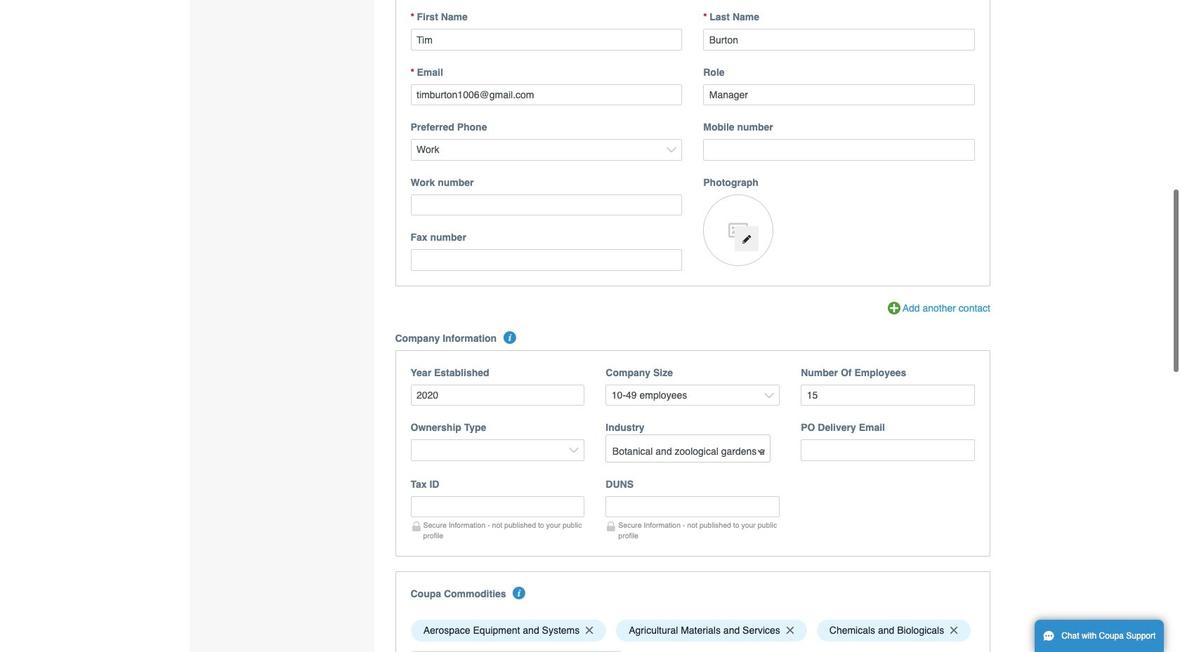 Task type: vqa. For each thing, say whether or not it's contained in the screenshot.
Add image
no



Task type: locate. For each thing, give the bounding box(es) containing it.
1 vertical spatial additional information image
[[513, 587, 525, 600]]

None text field
[[703, 139, 975, 161], [411, 385, 585, 406], [411, 497, 585, 518], [606, 497, 780, 518], [703, 139, 975, 161], [411, 385, 585, 406], [411, 497, 585, 518], [606, 497, 780, 518]]

1 horizontal spatial option
[[616, 620, 807, 642]]

None text field
[[411, 29, 682, 51], [703, 29, 975, 51], [411, 84, 682, 106], [703, 84, 975, 106], [411, 195, 682, 216], [411, 250, 682, 271], [801, 385, 975, 406], [801, 440, 975, 461], [411, 29, 682, 51], [703, 29, 975, 51], [411, 84, 682, 106], [703, 84, 975, 106], [411, 195, 682, 216], [411, 250, 682, 271], [801, 385, 975, 406], [801, 440, 975, 461]]

0 horizontal spatial option
[[411, 620, 606, 642]]

2 option from the left
[[616, 620, 807, 642]]

option
[[411, 620, 606, 642], [616, 620, 807, 642], [817, 620, 971, 642]]

change image image
[[742, 234, 752, 244]]

additional information image
[[503, 331, 516, 344], [513, 587, 525, 600]]

2 horizontal spatial option
[[817, 620, 971, 642]]



Task type: describe. For each thing, give the bounding box(es) containing it.
photograph image
[[703, 195, 774, 266]]

Search Coupa Commodities... field
[[411, 652, 621, 653]]

1 option from the left
[[411, 620, 606, 642]]

Select an Option text field
[[607, 441, 769, 462]]

0 vertical spatial additional information image
[[503, 331, 516, 344]]

3 option from the left
[[817, 620, 971, 642]]

selected list box
[[406, 617, 980, 645]]



